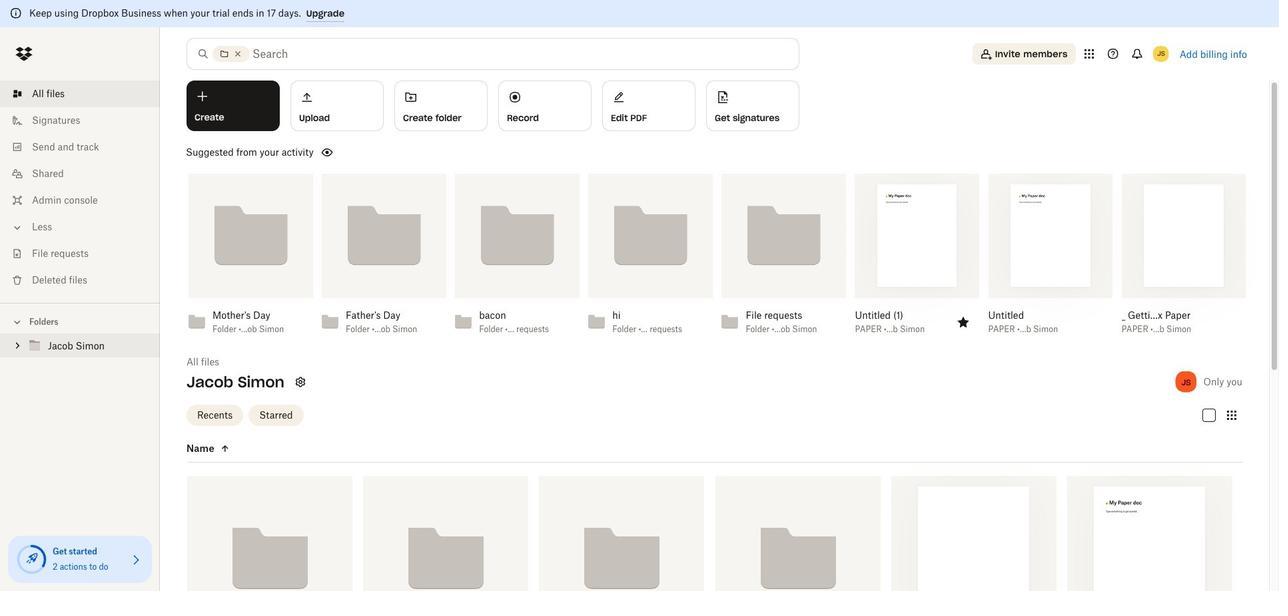 Task type: locate. For each thing, give the bounding box(es) containing it.
list
[[0, 73, 160, 303]]

list item
[[0, 81, 160, 107]]

dropbox image
[[11, 41, 37, 67]]

folder, father's day row
[[187, 476, 353, 592]]

Search in folder "Jacob Simon" text field
[[253, 46, 772, 62]]

less image
[[11, 221, 24, 235]]

alert
[[0, 0, 1279, 27]]

folder, file requests row
[[363, 476, 529, 592]]

folder settings image
[[293, 374, 309, 390]]

folder, send and track row
[[715, 476, 881, 592]]



Task type: describe. For each thing, give the bounding box(es) containing it.
file, _ getting started with dropbox paper.paper row
[[891, 476, 1057, 592]]

folder, mother's day row
[[539, 476, 705, 592]]

file, _ my paper doc.paper row
[[1067, 476, 1233, 592]]



Task type: vqa. For each thing, say whether or not it's contained in the screenshot.
File, _ Getting Started with Dropbox Paper.paper Row
yes



